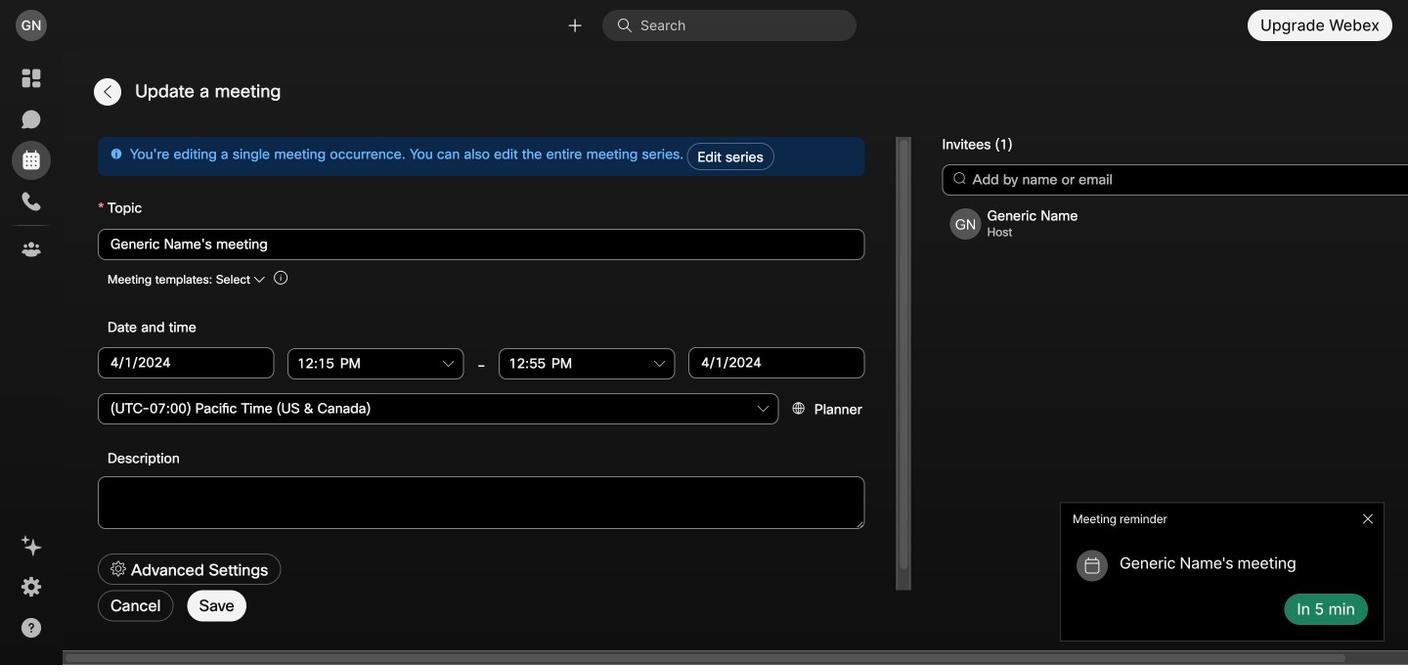 Task type: locate. For each thing, give the bounding box(es) containing it.
alert
[[1052, 494, 1393, 649]]

navigation
[[0, 51, 63, 665]]



Task type: describe. For each thing, give the bounding box(es) containing it.
webex tab list
[[12, 59, 51, 269]]



